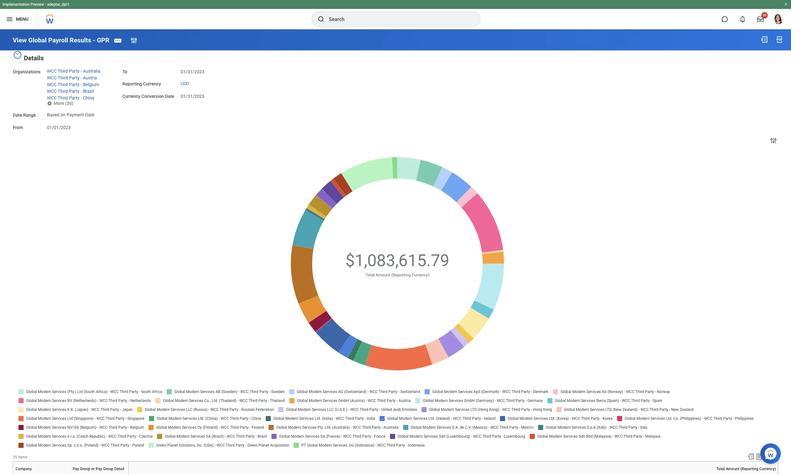 Task type: describe. For each thing, give the bounding box(es) containing it.
third for wcc third party - belgium
[[58, 82, 68, 87]]

chevron down image
[[14, 52, 21, 56]]

01/31/2023 for to
[[181, 69, 204, 74]]

1 horizontal spatial date
[[85, 112, 94, 117]]

company
[[16, 467, 32, 471]]

party for austria
[[69, 75, 79, 80]]

35
[[13, 455, 17, 460]]

third for wcc third party - austria
[[58, 75, 68, 80]]

wcc for wcc third party - brazil
[[47, 89, 57, 94]]

wcc third party - china
[[47, 95, 94, 101]]

third for wcc third party - australia
[[58, 69, 68, 74]]

(30)
[[65, 101, 73, 106]]

range
[[23, 113, 36, 118]]

close environment banner image
[[784, 2, 788, 6]]

wcc for wcc third party - australia
[[47, 69, 57, 74]]

menu button
[[0, 9, 37, 29]]

usd
[[181, 81, 189, 86]]

adeptai_dpt1
[[47, 2, 69, 7]]

2 group from the left
[[103, 467, 113, 471]]

- left gpr
[[93, 36, 95, 44]]

toolbar inside $1,083,615.79 main content
[[745, 453, 778, 461]]

total amount (reporting currency)
[[717, 467, 776, 471]]

items selected list
[[47, 69, 111, 101]]

wcc for wcc third party - china
[[47, 95, 57, 101]]

usd link
[[181, 81, 189, 86]]

wcc third party - austria
[[47, 75, 97, 80]]

$1,083,615.79 total amount (reporting currency)
[[346, 251, 449, 277]]

- for wcc third party - belgium
[[81, 82, 82, 87]]

more (30)
[[54, 101, 73, 106]]

items
[[18, 455, 28, 460]]

$1,083,615.79 button
[[346, 250, 450, 272]]

view global payroll results - gpr link
[[13, 36, 109, 44]]

australia
[[83, 69, 100, 74]]

(reporting inside $1,083,615.79 total amount (reporting currency)
[[391, 273, 411, 277]]

wcc third party - australia
[[47, 69, 100, 74]]

select to filter grid data image
[[763, 453, 770, 460]]

from element
[[47, 121, 71, 131]]

30 button
[[754, 12, 768, 26]]

$1,083,615.79 main content
[[0, 29, 791, 474]]

currency) inside $1,083,615.79 total amount (reporting currency)
[[412, 273, 430, 277]]

wcc for wcc third party - belgium
[[47, 82, 57, 87]]

wcc third party - china link
[[47, 95, 94, 101]]

based on payment date element
[[47, 112, 94, 117]]

menu banner
[[0, 0, 791, 29]]

payroll
[[48, 36, 68, 44]]

notifications large image
[[740, 16, 746, 22]]

reporting
[[122, 81, 142, 87]]

fullscreen image
[[771, 453, 778, 460]]

more (30) button
[[47, 100, 74, 106]]

party for china
[[69, 95, 79, 101]]

- for wcc third party - australia
[[81, 69, 82, 74]]

party for brazil
[[69, 89, 79, 94]]

based
[[47, 112, 59, 117]]

wcc third party - brazil link
[[47, 89, 94, 94]]

or
[[91, 467, 95, 471]]

party for australia
[[69, 69, 79, 74]]

more
[[54, 101, 64, 106]]

view
[[13, 36, 27, 44]]

wcc for wcc third party - austria
[[47, 75, 57, 80]]

1 horizontal spatial amount
[[726, 467, 739, 471]]

details button
[[24, 54, 44, 62]]

to element
[[181, 65, 204, 75]]

from
[[13, 125, 23, 130]]

conversion
[[141, 94, 164, 99]]

total inside $1,083,615.79 total amount (reporting currency)
[[365, 273, 375, 277]]

2 pay from the left
[[96, 467, 102, 471]]

wcc third party - belgium link
[[47, 82, 99, 87]]



Task type: locate. For each thing, give the bounding box(es) containing it.
view printable version (pdf) image
[[776, 36, 784, 43]]

1 vertical spatial (reporting
[[740, 467, 759, 471]]

implementation preview -   adeptai_dpt1
[[3, 2, 69, 7]]

third up wcc third party - belgium link
[[58, 75, 68, 80]]

- for wcc third party - brazil
[[81, 89, 82, 94]]

35 items
[[13, 455, 28, 460]]

0 horizontal spatial pay
[[73, 467, 79, 471]]

details
[[24, 54, 44, 62]]

1 vertical spatial currency
[[122, 94, 140, 99]]

results
[[70, 36, 91, 44]]

1 wcc from the top
[[47, 69, 57, 74]]

to
[[122, 69, 127, 74]]

1 horizontal spatial export to excel image
[[761, 36, 768, 43]]

pay left or
[[73, 467, 79, 471]]

date left range
[[13, 113, 22, 118]]

global
[[28, 36, 47, 44]]

0 horizontal spatial total
[[365, 273, 375, 277]]

01/01/2023
[[47, 125, 71, 130]]

brazil
[[83, 89, 94, 94]]

5 party from the top
[[69, 95, 79, 101]]

0 vertical spatial export to excel image
[[761, 36, 768, 43]]

currency conversion date
[[122, 94, 174, 99]]

3 party from the top
[[69, 82, 79, 87]]

2 wcc from the top
[[47, 75, 57, 80]]

payment
[[67, 112, 84, 117]]

1 horizontal spatial total
[[717, 467, 725, 471]]

export to excel image left export to worksheets image
[[747, 453, 754, 460]]

toolbar
[[745, 453, 778, 461]]

(reporting down export to worksheets image
[[740, 467, 759, 471]]

amount inside $1,083,615.79 total amount (reporting currency)
[[376, 273, 390, 277]]

1 horizontal spatial currency)
[[759, 467, 776, 471]]

third up wcc third party - austria
[[58, 69, 68, 74]]

1 vertical spatial total
[[717, 467, 725, 471]]

group
[[80, 467, 90, 471], [103, 467, 113, 471]]

change selection image
[[130, 37, 138, 44]]

2 party from the top
[[69, 75, 79, 80]]

- inside menu banner
[[45, 2, 46, 7]]

0 vertical spatial total
[[365, 273, 375, 277]]

export to excel image for export to worksheets image
[[747, 453, 754, 460]]

party down wcc third party - belgium link
[[69, 89, 79, 94]]

china
[[83, 95, 94, 101]]

total
[[365, 273, 375, 277], [717, 467, 725, 471]]

0 vertical spatial amount
[[376, 273, 390, 277]]

2 third from the top
[[58, 75, 68, 80]]

pay
[[73, 467, 79, 471], [96, 467, 102, 471]]

third for wcc third party - china
[[58, 95, 68, 101]]

row element
[[14, 462, 130, 474]]

(reporting
[[391, 273, 411, 277], [740, 467, 759, 471]]

01/31/2023
[[181, 69, 204, 74], [181, 94, 204, 99]]

3 third from the top
[[58, 82, 68, 87]]

1 third from the top
[[58, 69, 68, 74]]

1 vertical spatial amount
[[726, 467, 739, 471]]

01/31/2023 for currency conversion date
[[181, 94, 204, 99]]

01/31/2023 up "usd" link
[[181, 69, 204, 74]]

wcc
[[47, 69, 57, 74], [47, 75, 57, 80], [47, 82, 57, 87], [47, 89, 57, 94], [47, 95, 57, 101]]

pay group or pay group detail
[[73, 467, 124, 471]]

wcc third party - austria link
[[47, 75, 97, 80]]

currency up conversion
[[143, 81, 161, 87]]

1 vertical spatial currency)
[[759, 467, 776, 471]]

party down wcc third party - austria
[[69, 82, 79, 87]]

30
[[763, 13, 767, 17]]

justify image
[[6, 15, 13, 23]]

party up wcc third party - austria
[[69, 69, 79, 74]]

inbox large image
[[757, 16, 764, 22]]

4 third from the top
[[58, 89, 68, 94]]

menu
[[16, 16, 28, 22]]

1 horizontal spatial group
[[103, 467, 113, 471]]

01/31/2023 down "usd" link
[[181, 94, 204, 99]]

currency down reporting in the top left of the page
[[122, 94, 140, 99]]

currency) down $1,083,615.79 button
[[412, 273, 430, 277]]

profile logan mcneil image
[[773, 14, 784, 26]]

0 horizontal spatial currency
[[122, 94, 140, 99]]

date right the payment
[[85, 112, 94, 117]]

Search Workday  search field
[[329, 12, 467, 26]]

details group
[[13, 51, 216, 131]]

0 vertical spatial 01/31/2023
[[181, 69, 204, 74]]

group left or
[[80, 467, 90, 471]]

1 group from the left
[[80, 467, 90, 471]]

date
[[165, 94, 174, 99], [85, 112, 94, 117], [13, 113, 22, 118]]

2 horizontal spatial date
[[165, 94, 174, 99]]

third up more (30)
[[58, 95, 68, 101]]

view global payroll results - gpr
[[13, 36, 109, 44]]

- left brazil
[[81, 89, 82, 94]]

date range
[[13, 113, 36, 118]]

austria
[[83, 75, 97, 80]]

-
[[45, 2, 46, 7], [93, 36, 95, 44], [81, 69, 82, 74], [81, 75, 82, 80], [81, 82, 82, 87], [81, 89, 82, 94], [81, 95, 82, 101]]

on
[[60, 112, 65, 117]]

1 01/31/2023 from the top
[[181, 69, 204, 74]]

0 vertical spatial currency)
[[412, 273, 430, 277]]

- left belgium
[[81, 82, 82, 87]]

amount
[[376, 273, 390, 277], [726, 467, 739, 471]]

0 vertical spatial (reporting
[[391, 273, 411, 277]]

- left australia
[[81, 69, 82, 74]]

third
[[58, 69, 68, 74], [58, 75, 68, 80], [58, 82, 68, 87], [58, 89, 68, 94], [58, 95, 68, 101]]

export to excel image for view printable version (pdf) icon
[[761, 36, 768, 43]]

5 wcc from the top
[[47, 95, 57, 101]]

1 pay from the left
[[73, 467, 79, 471]]

0 horizontal spatial date
[[13, 113, 22, 118]]

0 horizontal spatial export to excel image
[[747, 453, 754, 460]]

export to excel image
[[761, 36, 768, 43], [747, 453, 754, 460]]

0 horizontal spatial (reporting
[[391, 273, 411, 277]]

- for wcc third party - austria
[[81, 75, 82, 80]]

- left china
[[81, 95, 82, 101]]

4 party from the top
[[69, 89, 79, 94]]

- left austria
[[81, 75, 82, 80]]

3 wcc from the top
[[47, 82, 57, 87]]

1 horizontal spatial (reporting
[[740, 467, 759, 471]]

export to excel image left view printable version (pdf) icon
[[761, 36, 768, 43]]

0 horizontal spatial currency)
[[412, 273, 430, 277]]

1 party from the top
[[69, 69, 79, 74]]

1 horizontal spatial pay
[[96, 467, 102, 471]]

0 horizontal spatial amount
[[376, 273, 390, 277]]

party down wcc third party - australia
[[69, 75, 79, 80]]

third up wcc third party - brazil at the top of the page
[[58, 82, 68, 87]]

wcc third party - australia link
[[47, 69, 100, 74]]

gpr
[[97, 36, 109, 44]]

currency conversion date element
[[181, 90, 204, 99]]

export to worksheets image
[[755, 453, 763, 461]]

group left detail
[[103, 467, 113, 471]]

search image
[[317, 15, 325, 23]]

configure and view chart data image
[[770, 137, 777, 144]]

wcc third party - brazil
[[47, 89, 94, 94]]

third up wcc third party - china link
[[58, 89, 68, 94]]

detail
[[114, 467, 124, 471]]

currency
[[143, 81, 161, 87], [122, 94, 140, 99]]

date right conversion
[[165, 94, 174, 99]]

preview
[[31, 2, 44, 7]]

1 vertical spatial 01/31/2023
[[181, 94, 204, 99]]

5 third from the top
[[58, 95, 68, 101]]

based on payment date
[[47, 112, 94, 117]]

4 wcc from the top
[[47, 89, 57, 94]]

belgium
[[83, 82, 99, 87]]

organizations
[[13, 69, 41, 74]]

wcc third party - belgium
[[47, 82, 99, 87]]

currency)
[[412, 273, 430, 277], [759, 467, 776, 471]]

(reporting down $1,083,615.79 button
[[391, 273, 411, 277]]

- for wcc third party - china
[[81, 95, 82, 101]]

reporting currency
[[122, 81, 161, 87]]

implementation
[[3, 2, 30, 7]]

pay right or
[[96, 467, 102, 471]]

1 horizontal spatial currency
[[143, 81, 161, 87]]

currency) down the 'select to filter grid data' icon on the right bottom of page
[[759, 467, 776, 471]]

third for wcc third party - brazil
[[58, 89, 68, 94]]

party
[[69, 69, 79, 74], [69, 75, 79, 80], [69, 82, 79, 87], [69, 89, 79, 94], [69, 95, 79, 101]]

2 01/31/2023 from the top
[[181, 94, 204, 99]]

1 vertical spatial export to excel image
[[747, 453, 754, 460]]

0 horizontal spatial group
[[80, 467, 90, 471]]

party up (30) in the left of the page
[[69, 95, 79, 101]]

party for belgium
[[69, 82, 79, 87]]

$1,083,615.79
[[346, 251, 449, 271]]

0 vertical spatial currency
[[143, 81, 161, 87]]

- right preview
[[45, 2, 46, 7]]



Task type: vqa. For each thing, say whether or not it's contained in the screenshot.
the view team icon
no



